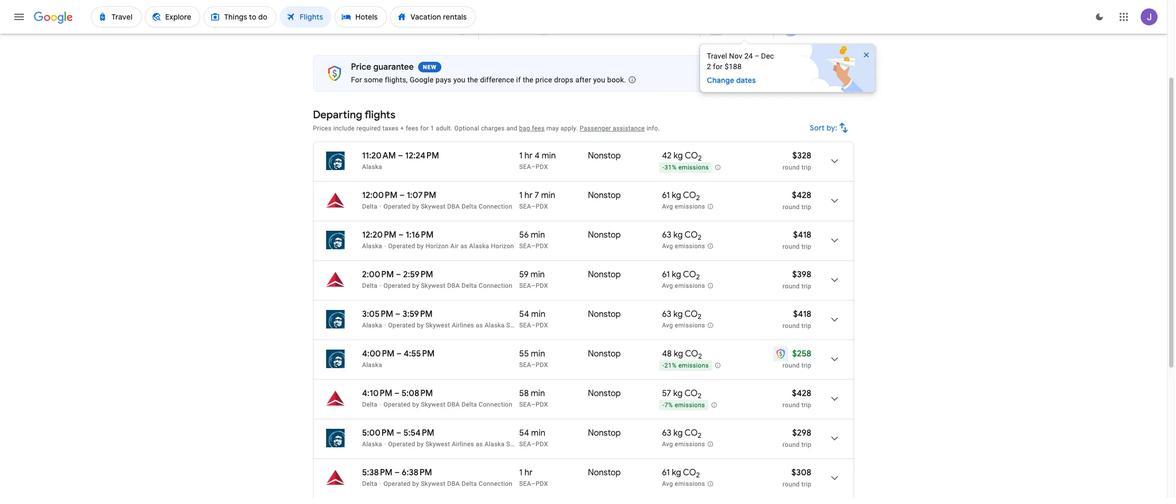Task type: locate. For each thing, give the bounding box(es) containing it.
Arrival time: 5:54 PM. text field
[[404, 428, 434, 439]]

Departure time: 2:00 PM. text field
[[362, 270, 394, 280]]

avg
[[662, 203, 673, 211], [662, 243, 673, 250], [662, 282, 673, 290], [662, 322, 673, 329], [662, 441, 673, 448], [662, 481, 673, 488]]

connection left 1 hr sea – pdx at the left bottom of the page
[[479, 481, 513, 488]]

1 horizontal spatial dates
[[736, 76, 756, 85]]

pdx down total duration 55 min. element
[[536, 362, 548, 369]]

–
[[398, 151, 403, 161], [531, 163, 536, 171], [400, 190, 405, 201], [531, 203, 536, 210], [399, 230, 404, 241], [531, 243, 536, 250], [396, 270, 401, 280], [531, 282, 536, 290], [395, 309, 401, 320], [531, 322, 536, 329], [397, 349, 402, 360], [531, 362, 536, 369], [394, 389, 400, 399], [531, 401, 536, 409], [396, 428, 402, 439], [531, 441, 536, 448], [395, 468, 400, 478], [531, 481, 536, 488]]

418 US dollars text field
[[793, 309, 812, 320]]

7 trip from the top
[[802, 402, 812, 409]]

- down "57"
[[663, 402, 665, 409]]

trip down 428 us dollars text field
[[802, 204, 812, 211]]

1 vertical spatial $418
[[793, 309, 812, 320]]

– down 4 on the top of the page
[[531, 163, 536, 171]]

departing flights
[[313, 108, 396, 122]]

leaves seattle-tacoma international airport at 12:00 pm on saturday, november 25 and arrives at portland international airport at 1:07 pm on saturday, november 25. element
[[362, 190, 436, 201]]

1 vertical spatial airlines
[[452, 441, 474, 448]]

min for 2:59 pm
[[531, 270, 545, 280]]

0 vertical spatial skywest
[[506, 322, 532, 329]]

departing
[[313, 108, 362, 122]]

0 horizontal spatial for
[[420, 125, 429, 132]]

change dates button
[[707, 75, 779, 86]]

308 US dollars text field
[[792, 468, 812, 478]]

5 nonstop from the top
[[588, 309, 621, 320]]

kg inside 57 kg co 2
[[673, 389, 683, 399]]

0 vertical spatial airlines
[[452, 322, 474, 329]]

 image for 5:00 pm
[[384, 441, 386, 448]]

track
[[331, 25, 350, 34]]

Arrival time: 12:24 PM. text field
[[405, 151, 439, 161]]

Arrival time: 2:59 PM. text field
[[403, 270, 433, 280]]

61 kg co 2 for $398
[[662, 270, 700, 282]]

1 vertical spatial operated by skywest airlines as alaska skywest
[[388, 441, 532, 448]]

11:20 am
[[362, 151, 396, 161]]

9 nonstop flight. element from the top
[[588, 468, 621, 480]]

hr inside 1 hr 7 min sea – pdx
[[525, 190, 533, 201]]

8 nonstop from the top
[[588, 428, 621, 439]]

round for 1:07 pm
[[783, 204, 800, 211]]

- down 48
[[663, 362, 665, 370]]

total duration 1 hr 7 min. element
[[519, 190, 588, 202]]

$428 round trip up $418 text field
[[783, 190, 812, 211]]

2 61 kg co 2 from the top
[[662, 270, 700, 282]]

1 $428 from the top
[[792, 190, 812, 201]]

trip inside $398 round trip
[[802, 283, 812, 290]]

round down "$328"
[[783, 164, 800, 171]]

2 operated by skywest dba delta connection from the top
[[384, 282, 513, 290]]

connection for 1 hr
[[479, 481, 513, 488]]

9 trip from the top
[[802, 481, 812, 489]]

sea inside 59 min sea – pdx
[[519, 282, 531, 290]]

kg inside 48 kg co 2
[[674, 349, 683, 360]]

round for 1:16 pm
[[783, 243, 800, 251]]

hr inside 1 hr 4 min sea – pdx
[[525, 151, 533, 161]]

1 operated by skywest airlines as alaska skywest from the top
[[388, 322, 532, 329]]

1 vertical spatial as
[[476, 322, 483, 329]]

trip for 12:00 pm – 1:07 pm
[[802, 204, 812, 211]]

0 vertical spatial for
[[713, 62, 723, 71]]

4 trip from the top
[[802, 283, 812, 290]]

trip for 3:05 pm – 3:59 pm
[[802, 323, 812, 330]]

4 connection from the top
[[479, 481, 513, 488]]

round inside $298 round trip
[[783, 441, 800, 449]]

– left arrival time: 1:16 pm. text field
[[399, 230, 404, 241]]

sea up 55
[[519, 322, 531, 329]]

0 vertical spatial 61 kg co 2
[[662, 190, 700, 203]]

– down total duration 59 min. element
[[531, 282, 536, 290]]

sea up '56'
[[519, 203, 531, 210]]

for down travel
[[713, 62, 723, 71]]

1 vertical spatial 63
[[662, 309, 672, 320]]

leaves seattle-tacoma international airport at 12:20 pm on saturday, november 25 and arrives at portland international airport at 1:16 pm on saturday, november 25. element
[[362, 230, 434, 241]]

sea down total duration 1 hr. element
[[519, 481, 531, 488]]

sea for 5:54 pm
[[519, 441, 531, 448]]

54 down 58 min sea – pdx
[[519, 428, 529, 439]]

2 for 1:16 pm
[[698, 233, 702, 242]]

the right if
[[523, 76, 534, 84]]

pdx inside 55 min sea – pdx
[[536, 362, 548, 369]]

round inside $398 round trip
[[783, 283, 800, 290]]

skywest down 3:59 pm text box
[[426, 322, 450, 329]]

0 horizontal spatial nov
[[392, 25, 406, 34]]

nov right learn more about tracked prices "image"
[[392, 25, 406, 34]]

2 for 12:24 pm
[[698, 154, 702, 163]]

5 round from the top
[[783, 323, 800, 330]]

– down 7
[[531, 203, 536, 210]]

2 avg from the top
[[662, 243, 673, 250]]

0 horizontal spatial the
[[467, 76, 478, 84]]

– left arrival time: 6:38 pm. text field
[[395, 468, 400, 478]]

track prices
[[331, 25, 374, 34]]

2 vertical spatial as
[[476, 441, 483, 448]]

1 54 from the top
[[519, 309, 529, 320]]

0 horizontal spatial you
[[453, 76, 466, 84]]

2 vertical spatial 61
[[662, 468, 670, 478]]

2 pdx from the top
[[536, 203, 548, 210]]

$428 round trip
[[783, 190, 812, 211], [783, 389, 812, 409]]

pdx down total duration 59 min. element
[[536, 282, 548, 290]]

54
[[519, 309, 529, 320], [519, 428, 529, 439]]

-31% emissions
[[663, 164, 709, 171]]

2 vertical spatial 63
[[662, 428, 672, 439]]

main menu image
[[13, 11, 25, 23]]

$328
[[793, 151, 812, 161]]

2 sea from the top
[[519, 203, 531, 210]]

2 $428 round trip from the top
[[783, 389, 812, 409]]

1 fees from the left
[[406, 125, 419, 132]]

round down 418 us dollars text field
[[783, 323, 800, 330]]

you right pays
[[453, 76, 466, 84]]

2 inside 'nov 24 – dec 2'
[[707, 62, 711, 71]]

– inside the 11:20 am – 12:24 pm alaska
[[398, 151, 403, 161]]

1 vertical spatial  image
[[384, 441, 386, 448]]

– down total duration 58 min. element
[[531, 401, 536, 409]]

2 $428 from the top
[[792, 389, 812, 399]]

total duration 54 min. element up total duration 55 min. element
[[519, 309, 588, 321]]

24 – dec
[[745, 52, 774, 60]]

sort by: button
[[806, 115, 854, 141]]

$308 round trip
[[783, 468, 812, 489]]

pdx for 2:59 pm
[[536, 282, 548, 290]]

0 vertical spatial -
[[663, 164, 665, 171]]

total duration 58 min. element
[[519, 389, 588, 401]]

0 vertical spatial $428 round trip
[[783, 190, 812, 211]]

1 nonstop flight. element from the top
[[588, 151, 621, 163]]

co for 3:05 pm – 3:59 pm
[[685, 309, 698, 320]]

min right '56'
[[531, 230, 545, 241]]

1 63 from the top
[[662, 230, 672, 241]]

Arrival time: 5:08 PM. text field
[[402, 389, 433, 399]]

flight details. leaves seattle-tacoma international airport at 5:00 pm on saturday, november 25 and arrives at portland international airport at 5:54 pm on saturday, november 25. image
[[822, 426, 848, 452]]

kg
[[674, 151, 683, 161], [672, 190, 681, 201], [674, 230, 683, 241], [672, 270, 681, 280], [674, 309, 683, 320], [674, 349, 683, 360], [673, 389, 683, 399], [674, 428, 683, 439], [672, 468, 681, 478]]

-
[[663, 164, 665, 171], [663, 362, 665, 370], [663, 402, 665, 409]]

New feature text field
[[418, 62, 441, 72]]

Arrival time: 4:55 PM. text field
[[404, 349, 435, 360]]

flight details. leaves seattle-tacoma international airport at 5:38 pm on saturday, november 25 and arrives at portland international airport at 6:38 pm on saturday, november 25. image
[[822, 466, 848, 491]]

$398
[[792, 270, 812, 280]]

3 sea from the top
[[519, 243, 531, 250]]

round for 5:54 pm
[[783, 441, 800, 449]]

trip down $418 text field
[[802, 243, 812, 251]]

operated
[[384, 203, 411, 210], [388, 243, 415, 250], [384, 282, 411, 290], [388, 322, 415, 329], [384, 401, 411, 409], [388, 441, 415, 448], [384, 481, 411, 488]]

61 kg co 2 for $428
[[662, 190, 700, 203]]

$418 left "flight details. leaves seattle-tacoma international airport at 3:05 pm on saturday, november 25 and arrives at portland international airport at 3:59 pm on saturday, november 25." image
[[793, 309, 812, 320]]

– inside 58 min sea – pdx
[[531, 401, 536, 409]]

fees right bag
[[532, 125, 545, 132]]

0 horizontal spatial fees
[[406, 125, 419, 132]]

398 US dollars text field
[[792, 270, 812, 280]]

1 horizontal spatial horizon
[[491, 243, 514, 250]]

total duration 54 min. element
[[519, 309, 588, 321], [519, 428, 588, 440]]

2 nonstop from the top
[[588, 190, 621, 201]]

2 the from the left
[[523, 76, 534, 84]]

 image
[[384, 243, 386, 250], [384, 441, 386, 448]]

for
[[713, 62, 723, 71], [420, 125, 429, 132]]

3 round from the top
[[783, 243, 800, 251]]

sea inside 1 hr sea – pdx
[[519, 481, 531, 488]]

avg emissions for 3:59 pm
[[662, 322, 705, 329]]

skywest for 3:59 pm
[[506, 322, 532, 329]]

 image
[[384, 322, 386, 329]]

total duration 59 min. element
[[519, 270, 588, 282]]

1 horizon from the left
[[426, 243, 449, 250]]

5 pdx from the top
[[536, 322, 548, 329]]

8 sea from the top
[[519, 441, 531, 448]]

leaves seattle-tacoma international airport at 2:00 pm on saturday, november 25 and arrives at portland international airport at 2:59 pm on saturday, november 25. element
[[362, 270, 433, 280]]

kg for 5:38 pm – 6:38 pm
[[672, 468, 681, 478]]

1 inside 1 hr 4 min sea – pdx
[[519, 151, 523, 161]]

passenger assistance button
[[580, 125, 645, 132]]

1
[[431, 125, 434, 132], [519, 151, 523, 161], [519, 190, 523, 201], [519, 468, 523, 478]]

skywest up 55
[[506, 322, 532, 329]]

2 for 3:59 pm
[[698, 313, 702, 322]]

apply.
[[561, 125, 578, 132]]

operated by skywest airlines as alaska skywest
[[388, 322, 532, 329], [388, 441, 532, 448]]

min inside 58 min sea – pdx
[[531, 389, 545, 399]]

7 round from the top
[[783, 402, 800, 409]]

2 you from the left
[[593, 76, 605, 84]]

sea inside 1 hr 7 min sea – pdx
[[519, 203, 531, 210]]

nov 25 – dec 2
[[392, 25, 444, 34]]

6 nonstop from the top
[[588, 349, 621, 360]]

1 horizontal spatial nov
[[729, 52, 743, 60]]

operated by skywest airlines as alaska skywest down 5:54 pm
[[388, 441, 532, 448]]

as for 3:59 pm
[[476, 322, 483, 329]]

298 US dollars text field
[[792, 428, 812, 439]]

1 63 kg co 2 from the top
[[662, 230, 702, 242]]

1 for 1 hr
[[519, 468, 523, 478]]

0 vertical spatial total duration 54 min. element
[[519, 309, 588, 321]]

0 vertical spatial $418
[[793, 230, 812, 241]]

pdx down 4 on the top of the page
[[536, 163, 548, 171]]

2 vertical spatial hr
[[525, 468, 533, 478]]

1 vertical spatial hr
[[525, 190, 533, 201]]

airlines for 5:00 pm – 5:54 pm
[[452, 441, 474, 448]]

3 61 kg co 2 from the top
[[662, 468, 700, 480]]

round inside $308 round trip
[[783, 481, 800, 489]]

3 63 from the top
[[662, 428, 672, 439]]

skywest
[[421, 203, 446, 210], [421, 282, 446, 290], [426, 322, 450, 329], [421, 401, 446, 409], [426, 441, 450, 448], [421, 481, 446, 488]]

leaves seattle-tacoma international airport at 5:00 pm on saturday, november 25 and arrives at portland international airport at 5:54 pm on saturday, november 25. element
[[362, 428, 434, 439]]

6 avg emissions from the top
[[662, 481, 705, 488]]

charges
[[481, 125, 505, 132]]

min right 59 in the bottom left of the page
[[531, 270, 545, 280]]

pdx for 5:54 pm
[[536, 441, 548, 448]]

3 63 kg co 2 from the top
[[662, 428, 702, 441]]

2 inside "42 kg co 2"
[[698, 154, 702, 163]]

any dates
[[490, 25, 525, 34]]

0 vertical spatial $428
[[792, 190, 812, 201]]

1 vertical spatial -
[[663, 362, 665, 370]]

12:20 pm – 1:16 pm
[[362, 230, 434, 241]]

co inside 57 kg co 2
[[685, 389, 698, 399]]

horizon
[[426, 243, 449, 250], [491, 243, 514, 250]]

for some flights, google pays you the difference if the price drops after you book.
[[351, 76, 626, 84]]

2 inside 48 kg co 2
[[698, 352, 702, 361]]

round for 3:59 pm
[[783, 323, 800, 330]]

Departure time: 12:20 PM. text field
[[362, 230, 397, 241]]

sea for 1:16 pm
[[519, 243, 531, 250]]

2:00 pm
[[362, 270, 394, 280]]

2 airlines from the top
[[452, 441, 474, 448]]

round down $418 text field
[[783, 243, 800, 251]]

– down total duration 56 min. "element"
[[531, 243, 536, 250]]

nonstop for 5:08 pm
[[588, 389, 621, 399]]

2 54 min sea – pdx from the top
[[519, 428, 548, 448]]

1 vertical spatial 54
[[519, 428, 529, 439]]

0 vertical spatial operated by skywest airlines as alaska skywest
[[388, 322, 532, 329]]

dba
[[447, 203, 460, 210], [447, 282, 460, 290], [447, 401, 460, 409], [447, 481, 460, 488]]

1 total duration 54 min. element from the top
[[519, 309, 588, 321]]

min down 59 min sea – pdx
[[531, 309, 545, 320]]

kg for 5:00 pm – 5:54 pm
[[674, 428, 683, 439]]

trip inside $308 round trip
[[802, 481, 812, 489]]

avg emissions
[[662, 203, 705, 211], [662, 243, 705, 250], [662, 282, 705, 290], [662, 322, 705, 329], [662, 441, 705, 448], [662, 481, 705, 488]]

8 round from the top
[[783, 441, 800, 449]]

dates right any
[[505, 25, 525, 34]]

– inside 4:00 pm – 4:55 pm alaska
[[397, 349, 402, 360]]

56
[[519, 230, 529, 241]]

skywest down arrival time: 6:38 pm. text field
[[421, 481, 446, 488]]

3 nonstop flight. element from the top
[[588, 230, 621, 242]]

round down 258 us dollars text box
[[783, 362, 800, 370]]

9 nonstop from the top
[[588, 468, 621, 478]]

pdx inside 1 hr 7 min sea – pdx
[[536, 203, 548, 210]]

63 kg co 2
[[662, 230, 702, 242], [662, 309, 702, 322], [662, 428, 702, 441]]

4:10 pm
[[362, 389, 392, 399]]

7%
[[665, 402, 673, 409]]

$428 round trip down round trip
[[783, 389, 812, 409]]

sea for 5:08 pm
[[519, 401, 531, 409]]

$428 down round trip
[[792, 389, 812, 399]]

trip inside $298 round trip
[[802, 441, 812, 449]]

operated by horizon air as alaska horizon
[[388, 243, 514, 250]]

book.
[[607, 76, 626, 84]]

5:38 pm
[[362, 468, 393, 478]]

5 avg emissions from the top
[[662, 441, 705, 448]]

1 airlines from the top
[[452, 322, 474, 329]]

dba for 5:08 pm
[[447, 401, 460, 409]]

sea inside 58 min sea – pdx
[[519, 401, 531, 409]]

1 you from the left
[[453, 76, 466, 84]]

2 inside 57 kg co 2
[[698, 392, 702, 401]]

$418
[[793, 230, 812, 241], [793, 309, 812, 320]]

6 trip from the top
[[802, 362, 812, 370]]

emissions
[[679, 164, 709, 171], [675, 203, 705, 211], [675, 243, 705, 250], [675, 282, 705, 290], [675, 322, 705, 329], [679, 362, 709, 370], [675, 402, 705, 409], [675, 441, 705, 448], [675, 481, 705, 488]]

2 horizon from the left
[[491, 243, 514, 250]]

3 hr from the top
[[525, 468, 533, 478]]

sea inside 56 min sea – pdx
[[519, 243, 531, 250]]

pdx inside 58 min sea – pdx
[[536, 401, 548, 409]]

3 connection from the top
[[479, 401, 513, 409]]

min inside 56 min sea – pdx
[[531, 230, 545, 241]]

1 $428 round trip from the top
[[783, 190, 812, 211]]

-21% emissions
[[663, 362, 709, 370]]

sea inside 55 min sea – pdx
[[519, 362, 531, 369]]

pdx
[[536, 163, 548, 171], [536, 203, 548, 210], [536, 243, 548, 250], [536, 282, 548, 290], [536, 322, 548, 329], [536, 362, 548, 369], [536, 401, 548, 409], [536, 441, 548, 448], [536, 481, 548, 488]]

trip down $308
[[802, 481, 812, 489]]

flights
[[365, 108, 396, 122]]

2 $418 round trip from the top
[[783, 309, 812, 330]]

connection
[[479, 203, 513, 210], [479, 282, 513, 290], [479, 401, 513, 409], [479, 481, 513, 488]]

Departure time: 4:00 PM. text field
[[362, 349, 395, 360]]

total duration 1 hr 4 min. element
[[519, 151, 588, 163]]

price guarantee
[[351, 62, 414, 72]]

round for 6:38 pm
[[783, 481, 800, 489]]

$418 round trip up $398
[[783, 230, 812, 251]]

61 kg co 2
[[662, 190, 700, 203], [662, 270, 700, 282], [662, 468, 700, 480]]

54 down 59 min sea – pdx
[[519, 309, 529, 320]]

1 horizontal spatial you
[[593, 76, 605, 84]]

9 round from the top
[[783, 481, 800, 489]]

2 vertical spatial -
[[663, 402, 665, 409]]

2 for 4:55 pm
[[698, 352, 702, 361]]

4 avg emissions from the top
[[662, 322, 705, 329]]

nov
[[392, 25, 406, 34], [729, 52, 743, 60]]

1 vertical spatial nov
[[729, 52, 743, 60]]

3 dba from the top
[[447, 401, 460, 409]]

12:00 pm
[[362, 190, 398, 201]]

1 vertical spatial total duration 54 min. element
[[519, 428, 588, 440]]

flight details. leaves seattle-tacoma international airport at 3:05 pm on saturday, november 25 and arrives at portland international airport at 3:59 pm on saturday, november 25. image
[[822, 307, 848, 333]]

as
[[460, 243, 468, 250], [476, 322, 483, 329], [476, 441, 483, 448]]

0 vertical spatial 54
[[519, 309, 529, 320]]

– inside 56 min sea – pdx
[[531, 243, 536, 250]]

4 sea from the top
[[519, 282, 531, 290]]

Arrival time: 3:59 PM. text field
[[403, 309, 433, 320]]

$428 round trip for 57
[[783, 389, 812, 409]]

pdx up total duration 55 min. element
[[536, 322, 548, 329]]

6 pdx from the top
[[536, 362, 548, 369]]

1 61 from the top
[[662, 190, 670, 201]]

2
[[440, 25, 444, 34], [707, 62, 711, 71], [698, 154, 702, 163], [696, 194, 700, 203], [698, 233, 702, 242], [696, 273, 700, 282], [698, 313, 702, 322], [698, 352, 702, 361], [698, 392, 702, 401], [698, 432, 702, 441], [696, 471, 700, 480]]

sea
[[519, 163, 531, 171], [519, 203, 531, 210], [519, 243, 531, 250], [519, 282, 531, 290], [519, 322, 531, 329], [519, 362, 531, 369], [519, 401, 531, 409], [519, 441, 531, 448], [519, 481, 531, 488]]

0 vertical spatial 54 min sea – pdx
[[519, 309, 548, 329]]

7 nonstop flight. element from the top
[[588, 389, 621, 401]]

$428 for 61
[[792, 190, 812, 201]]

2 vertical spatial 63 kg co 2
[[662, 428, 702, 441]]

None search field
[[313, 0, 854, 11]]

co
[[685, 151, 698, 161], [683, 190, 696, 201], [685, 230, 698, 241], [683, 270, 696, 280], [685, 309, 698, 320], [685, 349, 698, 360], [685, 389, 698, 399], [685, 428, 698, 439], [683, 468, 696, 478]]

$418 left flight details. leaves seattle-tacoma international airport at 12:20 pm on saturday, november 25 and arrives at portland international airport at 1:16 pm on saturday, november 25. image
[[793, 230, 812, 241]]

trip down 418 us dollars text field
[[802, 323, 812, 330]]

pdx for 1:16 pm
[[536, 243, 548, 250]]

1 trip from the top
[[802, 164, 812, 171]]

7 nonstop from the top
[[588, 389, 621, 399]]

nov for 24 – dec
[[729, 52, 743, 60]]

6 sea from the top
[[519, 362, 531, 369]]

pdx inside 59 min sea – pdx
[[536, 282, 548, 290]]

avg for 2:59 pm
[[662, 282, 673, 290]]

– left arrival time: 4:55 pm. text box
[[397, 349, 402, 360]]

2 dba from the top
[[447, 282, 460, 290]]

2 trip from the top
[[802, 204, 812, 211]]

by down arrival time: 1:07 pm. text field
[[412, 203, 419, 210]]

min for 5:54 pm
[[531, 428, 545, 439]]

min inside 59 min sea – pdx
[[531, 270, 545, 280]]

leaves seattle-tacoma international airport at 11:20 am on saturday, november 25 and arrives at portland international airport at 12:24 pm on saturday, november 25. element
[[362, 151, 439, 161]]

sea up 1 hr sea – pdx at the left bottom of the page
[[519, 441, 531, 448]]

0 vertical spatial dates
[[505, 25, 525, 34]]

nov inside 'nov 24 – dec 2'
[[729, 52, 743, 60]]

emissions for 6:38 pm
[[675, 481, 705, 488]]

Departure time: 3:05 PM. text field
[[362, 309, 393, 320]]

1 dba from the top
[[447, 203, 460, 210]]

nonstop flight. element for 5:00 pm – 5:54 pm
[[588, 428, 621, 440]]

by down 3:59 pm text box
[[417, 322, 424, 329]]

2 vertical spatial 61 kg co 2
[[662, 468, 700, 480]]

0 vertical spatial as
[[460, 243, 468, 250]]

round inside $328 round trip
[[783, 164, 800, 171]]

connection for 58 min
[[479, 401, 513, 409]]

flight details. leaves seattle-tacoma international airport at 2:00 pm on saturday, november 25 and arrives at portland international airport at 2:59 pm on saturday, november 25. image
[[822, 268, 848, 293]]

54 min sea – pdx for 3:59 pm
[[519, 309, 548, 329]]

1 hr from the top
[[525, 151, 533, 161]]

$428 for 57
[[792, 389, 812, 399]]

horizon left air
[[426, 243, 449, 250]]

1 horizontal spatial fees
[[532, 125, 545, 132]]

sea down 58 on the left bottom
[[519, 401, 531, 409]]

$418 round trip
[[783, 230, 812, 251], [783, 309, 812, 330]]

min inside 55 min sea – pdx
[[531, 349, 545, 360]]

nonstop flight. element
[[588, 151, 621, 163], [588, 190, 621, 202], [588, 230, 621, 242], [588, 270, 621, 282], [588, 309, 621, 321], [588, 349, 621, 361], [588, 389, 621, 401], [588, 428, 621, 440], [588, 468, 621, 480]]

9 pdx from the top
[[536, 481, 548, 488]]

0 vertical spatial hr
[[525, 151, 533, 161]]

flight details. leaves seattle-tacoma international airport at 12:20 pm on saturday, november 25 and arrives at portland international airport at 1:16 pm on saturday, november 25. image
[[822, 228, 848, 253]]

1 vertical spatial 61
[[662, 270, 670, 280]]

trip down $298 text field
[[802, 441, 812, 449]]

connection left 58 min sea – pdx
[[479, 401, 513, 409]]

by down 5:54 pm
[[417, 441, 424, 448]]

1 connection from the top
[[479, 203, 513, 210]]

1 for 1 hr 7 min
[[519, 190, 523, 201]]

1 sea from the top
[[519, 163, 531, 171]]

skywest up 1 hr sea – pdx at the left bottom of the page
[[506, 441, 532, 448]]

min right 55
[[531, 349, 545, 360]]

0 horizontal spatial horizon
[[426, 243, 449, 250]]

change appearance image
[[1087, 4, 1112, 30]]

trip down $398
[[802, 283, 812, 290]]

42 kg co 2
[[662, 151, 702, 163]]

0 vertical spatial 63
[[662, 230, 672, 241]]

 image down 12:20 pm at the left top of page
[[384, 243, 386, 250]]

operated by skywest dba delta connection down arrival time: 2:59 pm. text box
[[384, 282, 513, 290]]

- for 42
[[663, 164, 665, 171]]

Departure time: 11:20 AM. text field
[[362, 151, 396, 161]]

63
[[662, 230, 672, 241], [662, 309, 672, 320], [662, 428, 672, 439]]

operated by skywest airlines as alaska skywest for 3:59 pm
[[388, 322, 532, 329]]

co for 5:00 pm – 5:54 pm
[[685, 428, 698, 439]]

$418 round trip up $258
[[783, 309, 812, 330]]

you right after
[[593, 76, 605, 84]]

4 dba from the top
[[447, 481, 460, 488]]

price
[[536, 76, 552, 84]]

54 min sea – pdx up 1 hr sea – pdx at the left bottom of the page
[[519, 428, 548, 448]]

– inside 1 hr 4 min sea – pdx
[[531, 163, 536, 171]]

total duration 54 min. element down total duration 58 min. element
[[519, 428, 588, 440]]

2 54 from the top
[[519, 428, 529, 439]]

0 vertical spatial nov
[[392, 25, 406, 34]]

1 - from the top
[[663, 164, 665, 171]]

 image for 12:20 pm
[[384, 243, 386, 250]]

sea for 6:38 pm
[[519, 481, 531, 488]]

Departure time: 4:10 PM. text field
[[362, 389, 392, 399]]

sea down '56'
[[519, 243, 531, 250]]

airlines
[[452, 322, 474, 329], [452, 441, 474, 448]]

skywest down arrival time: 2:59 pm. text box
[[421, 282, 446, 290]]

1 horizontal spatial for
[[713, 62, 723, 71]]

$418 for 56 min
[[793, 230, 812, 241]]

– up 55 min sea – pdx
[[531, 322, 536, 329]]

– inside 55 min sea – pdx
[[531, 362, 536, 369]]

avg emissions for 1:07 pm
[[662, 203, 705, 211]]

pdx inside 1 hr sea – pdx
[[536, 481, 548, 488]]

3 avg from the top
[[662, 282, 673, 290]]

emissions for 1:16 pm
[[675, 243, 705, 250]]

pdx for 6:38 pm
[[536, 481, 548, 488]]

nonstop for 5:54 pm
[[588, 428, 621, 439]]

2 nonstop flight. element from the top
[[588, 190, 621, 202]]

4 operated by skywest dba delta connection from the top
[[384, 481, 513, 488]]

3:59 pm
[[403, 309, 433, 320]]

by
[[412, 203, 419, 210], [417, 243, 424, 250], [412, 282, 419, 290], [417, 322, 424, 329], [412, 401, 419, 409], [417, 441, 424, 448], [412, 481, 419, 488]]

3 trip from the top
[[802, 243, 812, 251]]

2 $418 from the top
[[793, 309, 812, 320]]

0 vertical spatial  image
[[384, 243, 386, 250]]

skywest down 5:08 pm
[[421, 401, 446, 409]]

0 horizontal spatial dates
[[505, 25, 525, 34]]

1 vertical spatial $428
[[792, 389, 812, 399]]

sea down total duration 1 hr 4 min. element
[[519, 163, 531, 171]]

61 for 1 hr
[[662, 468, 670, 478]]

sea for 4:55 pm
[[519, 362, 531, 369]]

4 avg from the top
[[662, 322, 673, 329]]

1 vertical spatial skywest
[[506, 441, 532, 448]]

1 skywest from the top
[[506, 322, 532, 329]]

operated by skywest dba delta connection down arrival time: 1:07 pm. text field
[[384, 203, 513, 210]]

- down 42
[[663, 164, 665, 171]]

5 nonstop flight. element from the top
[[588, 309, 621, 321]]

2 - from the top
[[663, 362, 665, 370]]

7 sea from the top
[[519, 401, 531, 409]]

54 min sea – pdx up 55
[[519, 309, 548, 329]]

63 for 5:54 pm
[[662, 428, 672, 439]]

round
[[783, 164, 800, 171], [783, 204, 800, 211], [783, 243, 800, 251], [783, 283, 800, 290], [783, 323, 800, 330], [783, 362, 800, 370], [783, 402, 800, 409], [783, 441, 800, 449], [783, 481, 800, 489]]

0 vertical spatial $418 round trip
[[783, 230, 812, 251]]

prices
[[352, 25, 374, 34]]

round down 428 us dollars text field
[[783, 204, 800, 211]]

the
[[467, 76, 478, 84], [523, 76, 534, 84]]

hr inside 1 hr sea – pdx
[[525, 468, 533, 478]]

pdx inside 56 min sea – pdx
[[536, 243, 548, 250]]

pdx up total duration 1 hr. element
[[536, 441, 548, 448]]

21%
[[665, 362, 677, 370]]

$398 round trip
[[783, 270, 812, 290]]

operated down "leaves seattle-tacoma international airport at 5:38 pm on saturday, november 25 and arrives at portland international airport at 6:38 pm on saturday, november 25." 'element'
[[384, 481, 411, 488]]

operated by skywest dba delta connection
[[384, 203, 513, 210], [384, 282, 513, 290], [384, 401, 513, 409], [384, 481, 513, 488]]

hr for 4
[[525, 151, 533, 161]]

– up 1 hr sea – pdx at the left bottom of the page
[[531, 441, 536, 448]]

5 trip from the top
[[802, 323, 812, 330]]

4 nonstop flight. element from the top
[[588, 270, 621, 282]]

1 vertical spatial 54 min sea – pdx
[[519, 428, 548, 448]]

operated down leaves seattle-tacoma international airport at 5:00 pm on saturday, november 25 and arrives at portland international airport at 5:54 pm on saturday, november 25. element
[[388, 441, 415, 448]]

3 avg emissions from the top
[[662, 282, 705, 290]]

– left 2:59 pm
[[396, 270, 401, 280]]

nonstop flight. element for 2:00 pm – 2:59 pm
[[588, 270, 621, 282]]

– right departure time: 11:20 am. text box
[[398, 151, 403, 161]]

0 vertical spatial 61
[[662, 190, 670, 201]]

$298
[[792, 428, 812, 439]]

258 US dollars text field
[[792, 349, 812, 360]]

dates
[[505, 25, 525, 34], [736, 76, 756, 85]]

1 vertical spatial $428 round trip
[[783, 389, 812, 409]]

min down 58 min sea – pdx
[[531, 428, 545, 439]]

alaska
[[362, 163, 382, 171], [362, 243, 382, 250], [469, 243, 489, 250], [362, 322, 382, 329], [485, 322, 505, 329], [362, 362, 382, 369], [362, 441, 382, 448], [485, 441, 505, 448]]

1 avg from the top
[[662, 203, 673, 211]]

0 vertical spatial 63 kg co 2
[[662, 230, 702, 242]]

sea down 59 in the bottom left of the page
[[519, 282, 531, 290]]

2 operated by skywest airlines as alaska skywest from the top
[[388, 441, 532, 448]]

12:20 pm
[[362, 230, 397, 241]]

$428 left flight details. leaves seattle-tacoma international airport at 12:00 pm on saturday, november 25 and arrives at portland international airport at 1:07 pm on saturday, november 25. icon
[[792, 190, 812, 201]]

1 vertical spatial 63 kg co 2
[[662, 309, 702, 322]]

6 avg from the top
[[662, 481, 673, 488]]

2  image from the top
[[384, 441, 386, 448]]

airlines for 3:05 pm – 3:59 pm
[[452, 322, 474, 329]]

some
[[364, 76, 383, 84]]

1 vertical spatial 61 kg co 2
[[662, 270, 700, 282]]

operated by skywest airlines as alaska skywest for 5:54 pm
[[388, 441, 532, 448]]

pdx down total duration 56 min. "element"
[[536, 243, 548, 250]]

63 kg co 2 for 3:59 pm
[[662, 309, 702, 322]]

flight details. leaves seattle-tacoma international airport at 12:00 pm on saturday, november 25 and arrives at portland international airport at 1:07 pm on saturday, november 25. image
[[822, 188, 848, 214]]

dba for 6:38 pm
[[447, 481, 460, 488]]

trip
[[802, 164, 812, 171], [802, 204, 812, 211], [802, 243, 812, 251], [802, 283, 812, 290], [802, 323, 812, 330], [802, 362, 812, 370], [802, 402, 812, 409], [802, 441, 812, 449], [802, 481, 812, 489]]

– down total duration 1 hr. element
[[531, 481, 536, 488]]

7
[[535, 190, 539, 201]]

428 US dollars text field
[[792, 190, 812, 201]]

dates down $188
[[736, 76, 756, 85]]

1 hr 7 min sea – pdx
[[519, 190, 555, 210]]

may
[[546, 125, 559, 132]]

5 avg from the top
[[662, 441, 673, 448]]

1 vertical spatial dates
[[736, 76, 756, 85]]

2 63 kg co 2 from the top
[[662, 309, 702, 322]]

63 kg co 2 for 5:54 pm
[[662, 428, 702, 441]]

pdx down total duration 1 hr. element
[[536, 481, 548, 488]]

kg for 4:10 pm – 5:08 pm
[[673, 389, 683, 399]]

9 sea from the top
[[519, 481, 531, 488]]

trip down 258 us dollars text box
[[802, 362, 812, 370]]

min right 4 on the top of the page
[[542, 151, 556, 161]]

1 horizontal spatial the
[[523, 76, 534, 84]]

sea for 2:59 pm
[[519, 282, 531, 290]]

1 61 kg co 2 from the top
[[662, 190, 700, 203]]

1 inside 1 hr sea – pdx
[[519, 468, 523, 478]]

1 inside 1 hr 7 min sea – pdx
[[519, 190, 523, 201]]

operated by skywest airlines as alaska skywest down "3:59 pm"
[[388, 322, 532, 329]]

skywest
[[506, 322, 532, 329], [506, 441, 532, 448]]

avg for 6:38 pm
[[662, 481, 673, 488]]

– inside 1 hr sea – pdx
[[531, 481, 536, 488]]

$418 for 54 min
[[793, 309, 812, 320]]

connection for 59 min
[[479, 282, 513, 290]]

8 trip from the top
[[802, 441, 812, 449]]

round down $308
[[783, 481, 800, 489]]

1 avg emissions from the top
[[662, 203, 705, 211]]

1 vertical spatial $418 round trip
[[783, 309, 812, 330]]

2 61 from the top
[[662, 270, 670, 280]]



Task type: vqa. For each thing, say whether or not it's contained in the screenshot.


Task type: describe. For each thing, give the bounding box(es) containing it.
5:08 pm
[[402, 389, 433, 399]]

3:05 pm
[[362, 309, 393, 320]]

co for 12:00 pm – 1:07 pm
[[683, 190, 696, 201]]

$428 round trip for 61
[[783, 190, 812, 211]]

co inside 48 kg co 2
[[685, 349, 698, 360]]

min for 3:59 pm
[[531, 309, 545, 320]]

6 nonstop flight. element from the top
[[588, 349, 621, 361]]

by down 6:38 pm
[[412, 481, 419, 488]]

sea for 3:59 pm
[[519, 322, 531, 329]]

after
[[575, 76, 591, 84]]

12:00 pm – 1:07 pm
[[362, 190, 436, 201]]

sort by:
[[810, 123, 837, 133]]

by down 5:08 pm
[[412, 401, 419, 409]]

flights,
[[385, 76, 408, 84]]

trip inside $328 round trip
[[802, 164, 812, 171]]

kg for 2:00 pm – 2:59 pm
[[672, 270, 681, 280]]

co for 2:00 pm – 2:59 pm
[[683, 270, 696, 280]]

1:16 pm
[[406, 230, 434, 241]]

as for 5:54 pm
[[476, 441, 483, 448]]

2 fees from the left
[[532, 125, 545, 132]]

operated by skywest dba delta connection for 5:38 pm – 6:38 pm
[[384, 481, 513, 488]]

bag
[[519, 125, 530, 132]]

pdx inside 1 hr 4 min sea – pdx
[[536, 163, 548, 171]]

avg emissions for 6:38 pm
[[662, 481, 705, 488]]

min for 5:08 pm
[[531, 389, 545, 399]]

operated down 12:20 pm – 1:16 pm
[[388, 243, 415, 250]]

close image
[[862, 51, 871, 59]]

2 for 5:08 pm
[[698, 392, 702, 401]]

leaves seattle-tacoma international airport at 4:00 pm on saturday, november 25 and arrives at portland international airport at 4:55 pm on saturday, november 25. element
[[362, 349, 435, 360]]

48
[[662, 349, 672, 360]]

55 min sea – pdx
[[519, 349, 548, 369]]

prices
[[313, 125, 332, 132]]

4:55 pm
[[404, 349, 435, 360]]

63 for 1:16 pm
[[662, 230, 672, 241]]

air
[[450, 243, 459, 250]]

round for 2:59 pm
[[783, 283, 800, 290]]

Arrival time: 6:38 PM. text field
[[402, 468, 432, 478]]

by down 1:16 pm
[[417, 243, 424, 250]]

-7% emissions
[[663, 402, 705, 409]]

nonstop flight. element for 5:38 pm – 6:38 pm
[[588, 468, 621, 480]]

hr for 7
[[525, 190, 533, 201]]

trip for 2:00 pm – 2:59 pm
[[802, 283, 812, 290]]

Departure time: 5:00 PM. text field
[[362, 428, 394, 439]]

emissions for 1:07 pm
[[675, 203, 705, 211]]

alaska inside the 11:20 am – 12:24 pm alaska
[[362, 163, 382, 171]]

avg for 5:54 pm
[[662, 441, 673, 448]]

operated by skywest dba delta connection for 4:10 pm – 5:08 pm
[[384, 401, 513, 409]]

drops
[[554, 76, 574, 84]]

guarantee
[[373, 62, 414, 72]]

connection for 1 hr 7 min
[[479, 203, 513, 210]]

2:00 pm – 2:59 pm
[[362, 270, 433, 280]]

pdx for 3:59 pm
[[536, 322, 548, 329]]

co inside "42 kg co 2"
[[685, 151, 698, 161]]

61 kg co 2 for $308
[[662, 468, 700, 480]]

pays
[[436, 76, 452, 84]]

2 for 2:59 pm
[[696, 273, 700, 282]]

1 hr sea – pdx
[[519, 468, 548, 488]]

– inside 59 min sea – pdx
[[531, 282, 536, 290]]

$308
[[792, 468, 812, 478]]

+
[[400, 125, 404, 132]]

total duration 55 min. element
[[519, 349, 588, 361]]

difference
[[480, 76, 514, 84]]

departing flights main content
[[313, 16, 887, 499]]

emissions for 2:59 pm
[[675, 282, 705, 290]]

56 min sea – pdx
[[519, 230, 548, 250]]

418 US dollars text field
[[793, 230, 812, 241]]

find the best price region
[[313, 16, 887, 93]]

6 round from the top
[[783, 362, 800, 370]]

co for 4:10 pm – 5:08 pm
[[685, 389, 698, 399]]

5:38 pm – 6:38 pm
[[362, 468, 432, 478]]

$328 round trip
[[783, 151, 812, 171]]

5:54 pm
[[404, 428, 434, 439]]

4:00 pm
[[362, 349, 395, 360]]

$418 round trip for 56 min
[[783, 230, 812, 251]]

1:07 pm
[[407, 190, 436, 201]]

operated down leaves seattle-tacoma international airport at 2:00 pm on saturday, november 25 and arrives at portland international airport at 2:59 pm on saturday, november 25. element
[[384, 282, 411, 290]]

Arrival time: 1:07 PM. text field
[[407, 190, 436, 201]]

if
[[516, 76, 521, 84]]

avg emissions for 5:54 pm
[[662, 441, 705, 448]]

58
[[519, 389, 529, 399]]

skywest for 1:07 pm
[[421, 203, 446, 210]]

price
[[351, 62, 371, 72]]

and
[[506, 125, 518, 132]]

54 for 5:54 pm
[[519, 428, 529, 439]]

2 for 6:38 pm
[[696, 471, 700, 480]]

48 kg co 2
[[662, 349, 702, 361]]

42
[[662, 151, 672, 161]]

sort
[[810, 123, 825, 133]]

total duration 56 min. element
[[519, 230, 588, 242]]

min for 4:55 pm
[[531, 349, 545, 360]]

min inside 1 hr 4 min sea – pdx
[[542, 151, 556, 161]]

– inside 1 hr 7 min sea – pdx
[[531, 203, 536, 210]]

$258
[[792, 349, 812, 360]]

bag fees button
[[519, 125, 545, 132]]

63 for 3:59 pm
[[662, 309, 672, 320]]

kg inside "42 kg co 2"
[[674, 151, 683, 161]]

57 kg co 2
[[662, 389, 702, 401]]

total duration 54 min. element for 3:59 pm
[[519, 309, 588, 321]]

- for 57
[[663, 402, 665, 409]]

dates inside for $188 change dates
[[736, 76, 756, 85]]

59 min sea – pdx
[[519, 270, 548, 290]]

1 vertical spatial for
[[420, 125, 429, 132]]

– left 5:54 pm text field
[[396, 428, 402, 439]]

– right 4:10 pm
[[394, 389, 400, 399]]

flight details. leaves seattle-tacoma international airport at 4:00 pm on saturday, november 25 and arrives at portland international airport at 4:55 pm on saturday, november 25. image
[[822, 347, 848, 372]]

Arrival time: 1:16 PM. text field
[[406, 230, 434, 241]]

emissions for 5:54 pm
[[675, 441, 705, 448]]

trip for 5:38 pm – 6:38 pm
[[802, 481, 812, 489]]

kg for 12:20 pm – 1:16 pm
[[674, 230, 683, 241]]

trip for 4:10 pm – 5:08 pm
[[802, 402, 812, 409]]

any
[[490, 25, 503, 34]]

emissions for 3:59 pm
[[675, 322, 705, 329]]

$418 round trip for 54 min
[[783, 309, 812, 330]]

328 US dollars text field
[[793, 151, 812, 161]]

flight details. leaves seattle-tacoma international airport at 11:20 am on saturday, november 25 and arrives at portland international airport at 12:24 pm on saturday, november 25. image
[[822, 149, 848, 174]]

1 the from the left
[[467, 76, 478, 84]]

25 – dec
[[408, 25, 438, 34]]

include
[[333, 125, 355, 132]]

1 hr 4 min sea – pdx
[[519, 151, 556, 171]]

nonstop for 6:38 pm
[[588, 468, 621, 478]]

for inside for $188 change dates
[[713, 62, 723, 71]]

leaves seattle-tacoma international airport at 5:38 pm on saturday, november 25 and arrives at portland international airport at 6:38 pm on saturday, november 25. element
[[362, 468, 432, 478]]

Departure time: 12:00 PM. text field
[[362, 190, 398, 201]]

pdx for 5:08 pm
[[536, 401, 548, 409]]

- for 48
[[663, 362, 665, 370]]

leaves seattle-tacoma international airport at 4:10 pm on saturday, november 25 and arrives at portland international airport at 5:08 pm on saturday, november 25. element
[[362, 389, 433, 399]]

55
[[519, 349, 529, 360]]

change
[[707, 76, 735, 85]]

$188
[[725, 62, 742, 71]]

avg for 1:07 pm
[[662, 203, 673, 211]]

nonstop flight. element for 3:05 pm – 3:59 pm
[[588, 309, 621, 321]]

travel
[[707, 52, 729, 60]]

59
[[519, 270, 529, 280]]

assistance
[[613, 125, 645, 132]]

4
[[535, 151, 540, 161]]

passenger
[[580, 125, 611, 132]]

4:10 pm – 5:08 pm
[[362, 389, 433, 399]]

5:00 pm – 5:54 pm
[[362, 428, 434, 439]]

6:38 pm
[[402, 468, 432, 478]]

skywest for 5:54 pm
[[506, 441, 532, 448]]

avg for 1:16 pm
[[662, 243, 673, 250]]

nonstop for 1:16 pm
[[588, 230, 621, 241]]

total duration 54 min. element for 5:54 pm
[[519, 428, 588, 440]]

2 for 5:54 pm
[[698, 432, 702, 441]]

54 for 3:59 pm
[[519, 309, 529, 320]]

5:00 pm
[[362, 428, 394, 439]]

prices include required taxes + fees for 1 adult. optional charges and bag fees may apply. passenger assistance
[[313, 125, 645, 132]]

nonstop flight. element for 12:00 pm – 1:07 pm
[[588, 190, 621, 202]]

co for 12:20 pm – 1:16 pm
[[685, 230, 698, 241]]

by down arrival time: 2:59 pm. text box
[[412, 282, 419, 290]]

4:00 pm – 4:55 pm alaska
[[362, 349, 435, 369]]

flight details. leaves seattle-tacoma international airport at 4:10 pm on saturday, november 25 and arrives at portland international airport at 5:08 pm on saturday, november 25. image
[[822, 386, 848, 412]]

taxes
[[383, 125, 399, 132]]

operated down 12:00 pm – 1:07 pm
[[384, 203, 411, 210]]

skywest down 5:54 pm
[[426, 441, 450, 448]]

3:05 pm – 3:59 pm
[[362, 309, 433, 320]]

2 for 1:07 pm
[[696, 194, 700, 203]]

– left arrival time: 1:07 pm. text field
[[400, 190, 405, 201]]

google
[[410, 76, 434, 84]]

adult.
[[436, 125, 453, 132]]

round for 5:08 pm
[[783, 402, 800, 409]]

alaska inside 4:00 pm – 4:55 pm alaska
[[362, 362, 382, 369]]

operated down 3:05 pm – 3:59 pm on the bottom left of the page
[[388, 322, 415, 329]]

min inside 1 hr 7 min sea – pdx
[[541, 190, 555, 201]]

sea inside 1 hr 4 min sea – pdx
[[519, 163, 531, 171]]

pdx for 4:55 pm
[[536, 362, 548, 369]]

31%
[[665, 164, 677, 171]]

kg for 3:05 pm – 3:59 pm
[[674, 309, 683, 320]]

nov for 25 – dec
[[392, 25, 406, 34]]

avg emissions for 1:16 pm
[[662, 243, 705, 250]]

by:
[[827, 123, 837, 133]]

58 min sea – pdx
[[519, 389, 548, 409]]

total duration 1 hr. element
[[519, 468, 588, 480]]

operated down the leaves seattle-tacoma international airport at 4:10 pm on saturday, november 25 and arrives at portland international airport at 5:08 pm on saturday, november 25. "element"
[[384, 401, 411, 409]]

learn more about price guarantee image
[[620, 67, 645, 93]]

trip for 5:00 pm – 5:54 pm
[[802, 441, 812, 449]]

12:24 pm
[[405, 151, 439, 161]]

dba for 2:59 pm
[[447, 282, 460, 290]]

1 nonstop from the top
[[588, 151, 621, 161]]

Departure time: 5:38 PM. text field
[[362, 468, 393, 478]]

for $188 change dates
[[707, 62, 756, 85]]

– left "3:59 pm"
[[395, 309, 401, 320]]

57
[[662, 389, 671, 399]]

nonstop for 3:59 pm
[[588, 309, 621, 320]]

428 US dollars text field
[[792, 389, 812, 399]]

trip for 12:20 pm – 1:16 pm
[[802, 243, 812, 251]]

2:59 pm
[[403, 270, 433, 280]]

learn more about tracked prices image
[[376, 25, 386, 34]]

optional
[[454, 125, 479, 132]]

$298 round trip
[[783, 428, 812, 449]]

skywest for 5:08 pm
[[421, 401, 446, 409]]

as for 1:16 pm
[[460, 243, 468, 250]]

leaves seattle-tacoma international airport at 3:05 pm on saturday, november 25 and arrives at portland international airport at 3:59 pm on saturday, november 25. element
[[362, 309, 433, 320]]

kg for 12:00 pm – 1:07 pm
[[672, 190, 681, 201]]



